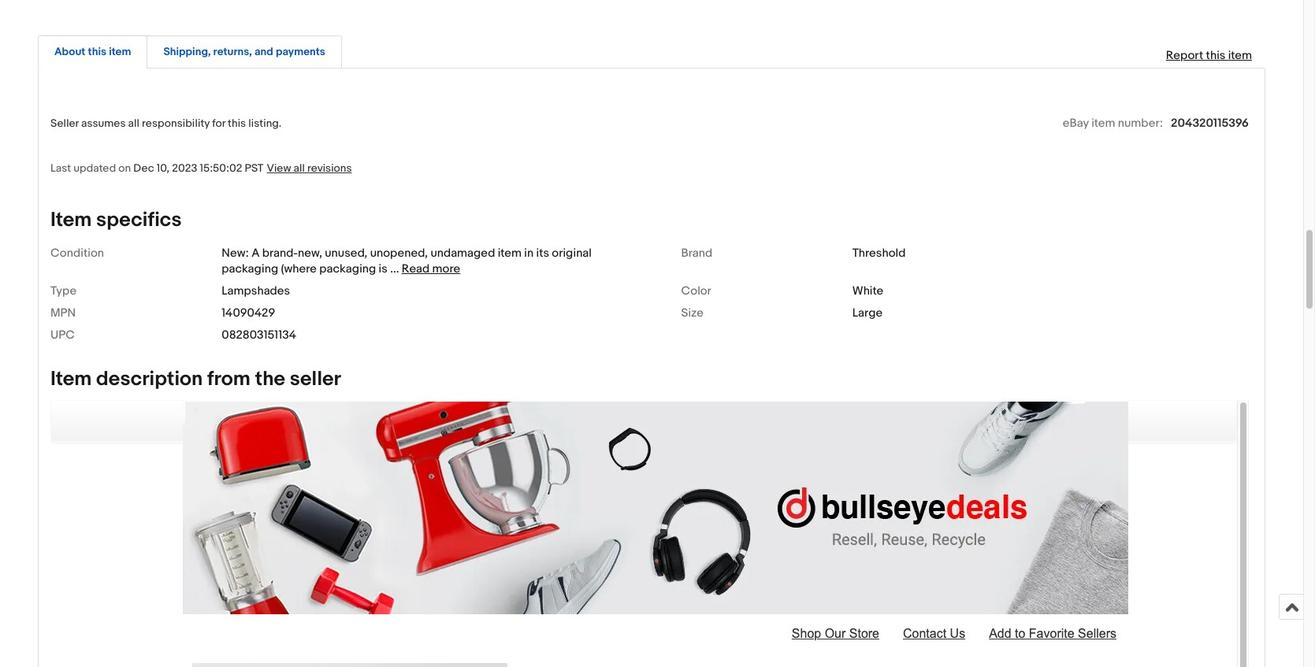 Task type: vqa. For each thing, say whether or not it's contained in the screenshot.
description
yes



Task type: locate. For each thing, give the bounding box(es) containing it.
item
[[50, 208, 92, 232], [50, 367, 92, 391]]

item up condition
[[50, 208, 92, 232]]

1 item from the top
[[50, 208, 92, 232]]

this inside button
[[88, 45, 106, 58]]

item for item specifics
[[50, 208, 92, 232]]

item
[[109, 45, 131, 58], [1228, 48, 1252, 63], [1091, 116, 1115, 131], [498, 246, 522, 261]]

new: a brand-new, unused, unopened, undamaged item in its original packaging (where packaging is ...
[[222, 246, 592, 276]]

returns,
[[213, 45, 252, 58]]

this for report
[[1206, 48, 1226, 63]]

item specifics
[[50, 208, 182, 232]]

1 vertical spatial item
[[50, 367, 92, 391]]

2023
[[172, 161, 197, 175]]

0 horizontal spatial all
[[128, 116, 139, 130]]

this right report
[[1206, 48, 1226, 63]]

item left in
[[498, 246, 522, 261]]

seller assumes all responsibility for this listing.
[[50, 116, 282, 130]]

0 vertical spatial item
[[50, 208, 92, 232]]

item right about
[[109, 45, 131, 58]]

item down upc
[[50, 367, 92, 391]]

2 packaging from the left
[[319, 261, 376, 276]]

this right about
[[88, 45, 106, 58]]

item inside new: a brand-new, unused, unopened, undamaged item in its original packaging (where packaging is ...
[[498, 246, 522, 261]]

0 horizontal spatial this
[[88, 45, 106, 58]]

on
[[118, 161, 131, 175]]

description
[[96, 367, 203, 391]]

payments
[[276, 45, 325, 58]]

item right ebay
[[1091, 116, 1115, 131]]

2 item from the top
[[50, 367, 92, 391]]

new,
[[298, 246, 322, 261]]

lampshades
[[222, 283, 290, 298]]

082803151134
[[222, 328, 296, 343]]

1 horizontal spatial all
[[294, 161, 305, 175]]

pst
[[245, 161, 264, 175]]

read
[[402, 261, 430, 276]]

item inside button
[[109, 45, 131, 58]]

packaging down a
[[222, 261, 278, 276]]

in
[[524, 246, 534, 261]]

updated
[[73, 161, 116, 175]]

assumes
[[81, 116, 126, 130]]

packaging down unused,
[[319, 261, 376, 276]]

all right view
[[294, 161, 305, 175]]

0 vertical spatial all
[[128, 116, 139, 130]]

is
[[379, 261, 388, 276]]

1 horizontal spatial packaging
[[319, 261, 376, 276]]

ebay item number: 204320115396
[[1063, 116, 1249, 131]]

brand-
[[262, 246, 298, 261]]

this right for
[[228, 116, 246, 130]]

1 vertical spatial all
[[294, 161, 305, 175]]

this
[[88, 45, 106, 58], [1206, 48, 1226, 63], [228, 116, 246, 130]]

all
[[128, 116, 139, 130], [294, 161, 305, 175]]

0 horizontal spatial packaging
[[222, 261, 278, 276]]

item for item description from the seller
[[50, 367, 92, 391]]

2 horizontal spatial this
[[1206, 48, 1226, 63]]

tab list
[[38, 32, 1265, 68]]

packaging
[[222, 261, 278, 276], [319, 261, 376, 276]]

this for about
[[88, 45, 106, 58]]

10,
[[157, 161, 169, 175]]

view all revisions link
[[264, 161, 352, 176]]

undamaged
[[431, 246, 495, 261]]

white
[[852, 283, 883, 298]]

item description from the seller
[[50, 367, 341, 391]]

all right assumes
[[128, 116, 139, 130]]

view
[[267, 161, 291, 175]]

responsibility
[[142, 116, 210, 130]]

upc
[[50, 328, 75, 343]]

condition
[[50, 246, 104, 261]]



Task type: describe. For each thing, give the bounding box(es) containing it.
original
[[552, 246, 592, 261]]

report this item link
[[1158, 40, 1260, 71]]

shipping, returns, and payments
[[163, 45, 325, 58]]

item right report
[[1228, 48, 1252, 63]]

14090429
[[222, 306, 275, 321]]

number:
[[1118, 116, 1163, 131]]

204320115396
[[1171, 116, 1249, 131]]

specifics
[[96, 208, 182, 232]]

for
[[212, 116, 225, 130]]

type
[[50, 283, 76, 298]]

brand
[[681, 246, 712, 261]]

about
[[54, 45, 85, 58]]

...
[[390, 261, 399, 276]]

and
[[255, 45, 273, 58]]

color
[[681, 283, 711, 298]]

listing.
[[248, 116, 282, 130]]

a
[[252, 246, 260, 261]]

unused,
[[325, 246, 367, 261]]

read more
[[402, 261, 460, 276]]

seller
[[50, 116, 79, 130]]

shipping, returns, and payments button
[[163, 44, 325, 59]]

last
[[50, 161, 71, 175]]

from
[[207, 367, 251, 391]]

ebay
[[1063, 116, 1089, 131]]

report
[[1166, 48, 1203, 63]]

large
[[852, 306, 883, 321]]

report this item
[[1166, 48, 1252, 63]]

threshold
[[852, 246, 906, 261]]

new:
[[222, 246, 249, 261]]

more
[[432, 261, 460, 276]]

1 packaging from the left
[[222, 261, 278, 276]]

(where
[[281, 261, 317, 276]]

shipping,
[[163, 45, 211, 58]]

read more button
[[402, 261, 460, 276]]

the
[[255, 367, 285, 391]]

unopened,
[[370, 246, 428, 261]]

tab list containing about this item
[[38, 32, 1265, 68]]

dec
[[133, 161, 154, 175]]

about this item
[[54, 45, 131, 58]]

about this item button
[[54, 44, 131, 59]]

mpn
[[50, 306, 76, 321]]

last updated on dec 10, 2023 15:50:02 pst view all revisions
[[50, 161, 352, 175]]

seller
[[290, 367, 341, 391]]

15:50:02
[[200, 161, 242, 175]]

1 horizontal spatial this
[[228, 116, 246, 130]]

its
[[536, 246, 549, 261]]

revisions
[[307, 161, 352, 175]]

size
[[681, 306, 704, 321]]



